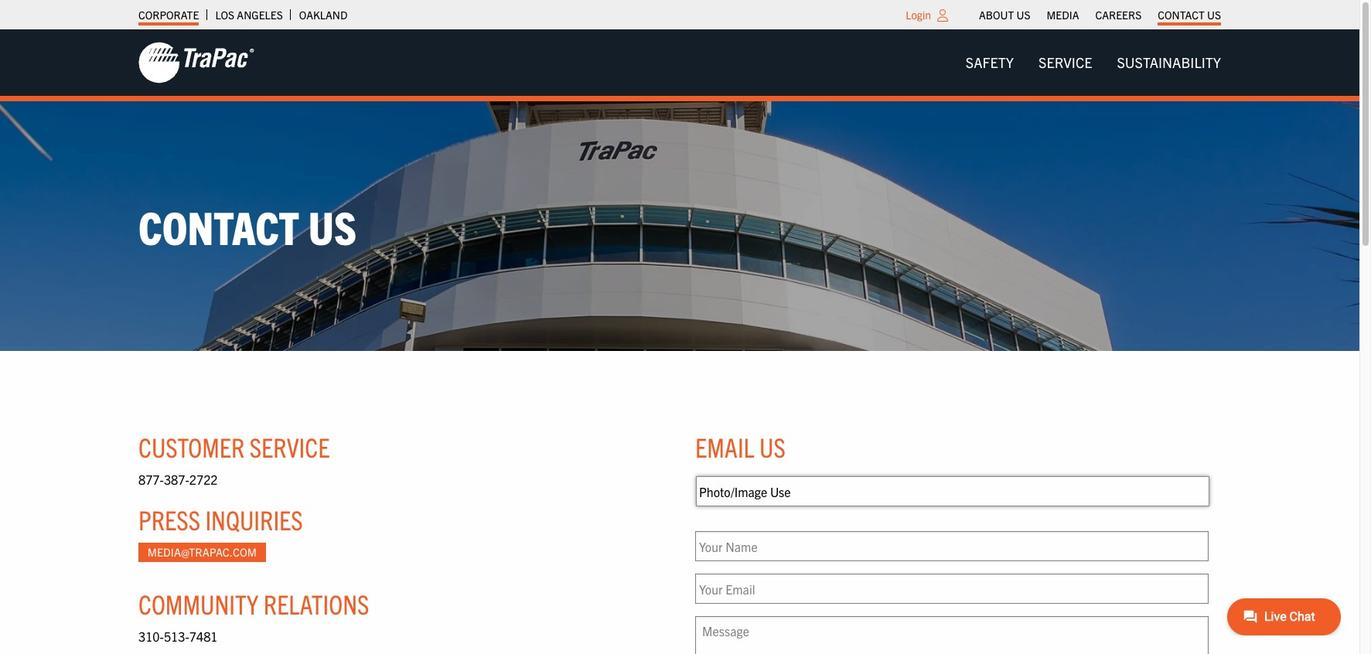 Task type: locate. For each thing, give the bounding box(es) containing it.
angeles
[[237, 8, 283, 22]]

contact
[[1158, 8, 1205, 22], [138, 198, 299, 254]]

service link
[[1027, 47, 1105, 78]]

1 horizontal spatial contact
[[1158, 8, 1205, 22]]

careers
[[1096, 8, 1142, 22]]

1 vertical spatial contact
[[138, 198, 299, 254]]

service
[[1039, 53, 1093, 71], [250, 430, 330, 463]]

877-387-2722
[[138, 472, 218, 488]]

1 horizontal spatial contact us
[[1158, 8, 1222, 22]]

email us
[[696, 430, 786, 463]]

1 horizontal spatial service
[[1039, 53, 1093, 71]]

0 horizontal spatial contact
[[138, 198, 299, 254]]

safety
[[966, 53, 1014, 71]]

press inquiries
[[138, 503, 303, 536]]

1 vertical spatial service
[[250, 430, 330, 463]]

los angeles
[[215, 8, 283, 22]]

careers link
[[1096, 4, 1142, 26]]

us
[[1017, 8, 1031, 22], [1208, 8, 1222, 22], [309, 198, 357, 254], [760, 430, 786, 463]]

contact us
[[1158, 8, 1222, 22], [138, 198, 357, 254]]

Your Name text field
[[696, 532, 1209, 562]]

press
[[138, 503, 200, 536]]

0 vertical spatial menu bar
[[971, 4, 1230, 26]]

inquiries
[[205, 503, 303, 536]]

menu bar
[[971, 4, 1230, 26], [954, 47, 1234, 78]]

0 horizontal spatial service
[[250, 430, 330, 463]]

oakland
[[299, 8, 348, 22]]

media
[[1047, 8, 1080, 22]]

menu bar up service link
[[971, 4, 1230, 26]]

media@trapac.com link
[[138, 543, 266, 562]]

menu bar down "careers"
[[954, 47, 1234, 78]]

menu bar containing about us
[[971, 4, 1230, 26]]

0 horizontal spatial contact us
[[138, 198, 357, 254]]

0 vertical spatial contact
[[1158, 8, 1205, 22]]

about us link
[[979, 4, 1031, 26]]

0 vertical spatial service
[[1039, 53, 1093, 71]]

safety link
[[954, 47, 1027, 78]]

Your Email text field
[[696, 574, 1209, 604]]

2722
[[189, 472, 218, 488]]

310-513-7481
[[138, 629, 218, 645]]

1 vertical spatial menu bar
[[954, 47, 1234, 78]]

1 vertical spatial contact us
[[138, 198, 357, 254]]

sustainability link
[[1105, 47, 1234, 78]]

us inside "link"
[[1208, 8, 1222, 22]]

Message text field
[[696, 617, 1209, 655]]

0 vertical spatial contact us
[[1158, 8, 1222, 22]]

contact us inside menu bar
[[1158, 8, 1222, 22]]



Task type: describe. For each thing, give the bounding box(es) containing it.
login link
[[906, 8, 931, 22]]

customer
[[138, 430, 245, 463]]

menu bar containing safety
[[954, 47, 1234, 78]]

login
[[906, 8, 931, 22]]

media@trapac.com
[[148, 546, 257, 560]]

877-
[[138, 472, 164, 488]]

310-
[[138, 629, 164, 645]]

contact us link
[[1158, 4, 1222, 26]]

513-
[[164, 629, 189, 645]]

sustainability
[[1117, 53, 1222, 71]]

community
[[138, 587, 259, 620]]

los angeles link
[[215, 4, 283, 26]]

los
[[215, 8, 235, 22]]

relations
[[264, 587, 369, 620]]

light image
[[938, 9, 948, 22]]

7481
[[189, 629, 218, 645]]

corporate image
[[138, 41, 255, 84]]

service inside menu bar
[[1039, 53, 1093, 71]]

media link
[[1047, 4, 1080, 26]]

contact inside contact us "link"
[[1158, 8, 1205, 22]]

about us
[[979, 8, 1031, 22]]

oakland link
[[299, 4, 348, 26]]

customer service
[[138, 430, 330, 463]]

community relations
[[138, 587, 369, 620]]

corporate
[[138, 8, 199, 22]]

387-
[[164, 472, 189, 488]]

email
[[696, 430, 755, 463]]

corporate link
[[138, 4, 199, 26]]

about
[[979, 8, 1014, 22]]



Task type: vqa. For each thing, say whether or not it's contained in the screenshot.
Los Angeles
yes



